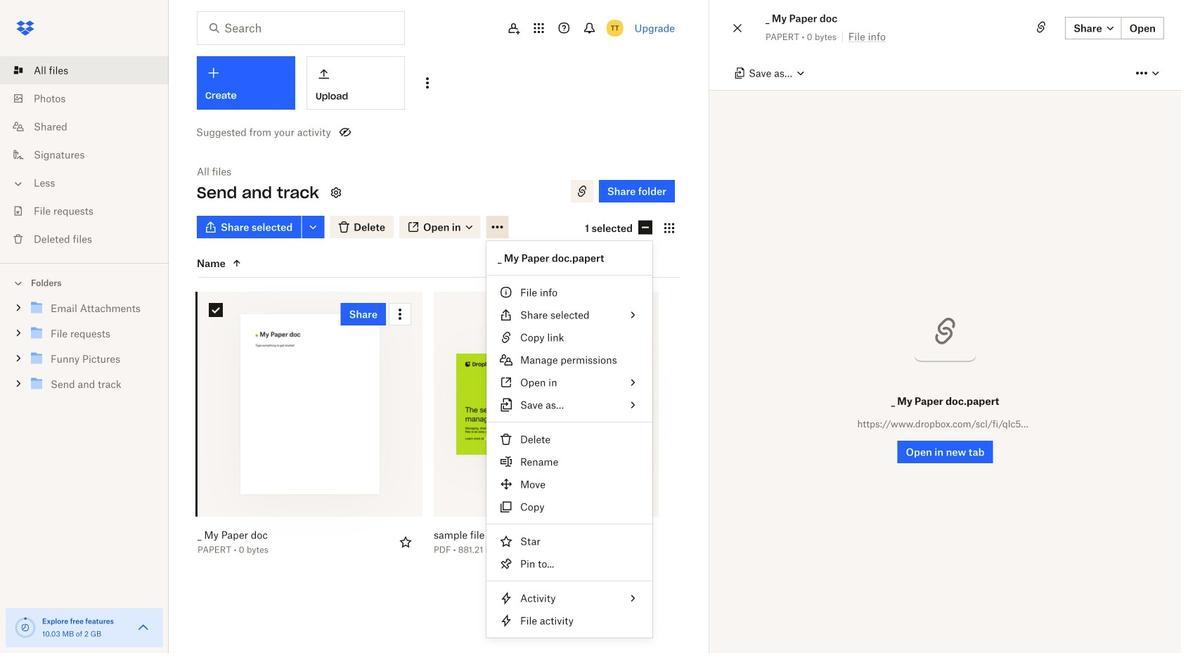 Task type: describe. For each thing, give the bounding box(es) containing it.
2 menu item from the top
[[487, 304, 653, 326]]

10 menu item from the top
[[487, 496, 653, 518]]

8 menu item from the top
[[487, 451, 653, 473]]

1 menu item from the top
[[487, 281, 653, 304]]

copy link image
[[1033, 19, 1050, 36]]

file, _ my paper doc.papert row
[[192, 292, 423, 565]]

12 menu item from the top
[[487, 553, 653, 575]]

9 menu item from the top
[[487, 473, 653, 496]]

14 menu item from the top
[[487, 610, 653, 632]]

11 menu item from the top
[[487, 530, 653, 553]]



Task type: vqa. For each thing, say whether or not it's contained in the screenshot.
the File, sample file.pdf row
yes



Task type: locate. For each thing, give the bounding box(es) containing it.
less image
[[11, 177, 25, 191]]

3 menu item from the top
[[487, 326, 653, 349]]

6 menu item from the top
[[487, 394, 653, 416]]

close image
[[729, 20, 746, 37]]

list
[[0, 48, 169, 263]]

file, sample file.pdf row
[[428, 292, 659, 565]]

13 menu item from the top
[[487, 587, 653, 610]]

4 menu item from the top
[[487, 349, 653, 371]]

group
[[0, 293, 169, 407]]

list item
[[0, 56, 169, 84]]

7 menu item from the top
[[487, 428, 653, 451]]

5 menu item from the top
[[487, 371, 653, 394]]

dropbox image
[[11, 14, 39, 42]]

menu item
[[487, 281, 653, 304], [487, 304, 653, 326], [487, 326, 653, 349], [487, 349, 653, 371], [487, 371, 653, 394], [487, 394, 653, 416], [487, 428, 653, 451], [487, 451, 653, 473], [487, 473, 653, 496], [487, 496, 653, 518], [487, 530, 653, 553], [487, 553, 653, 575], [487, 587, 653, 610], [487, 610, 653, 632]]



